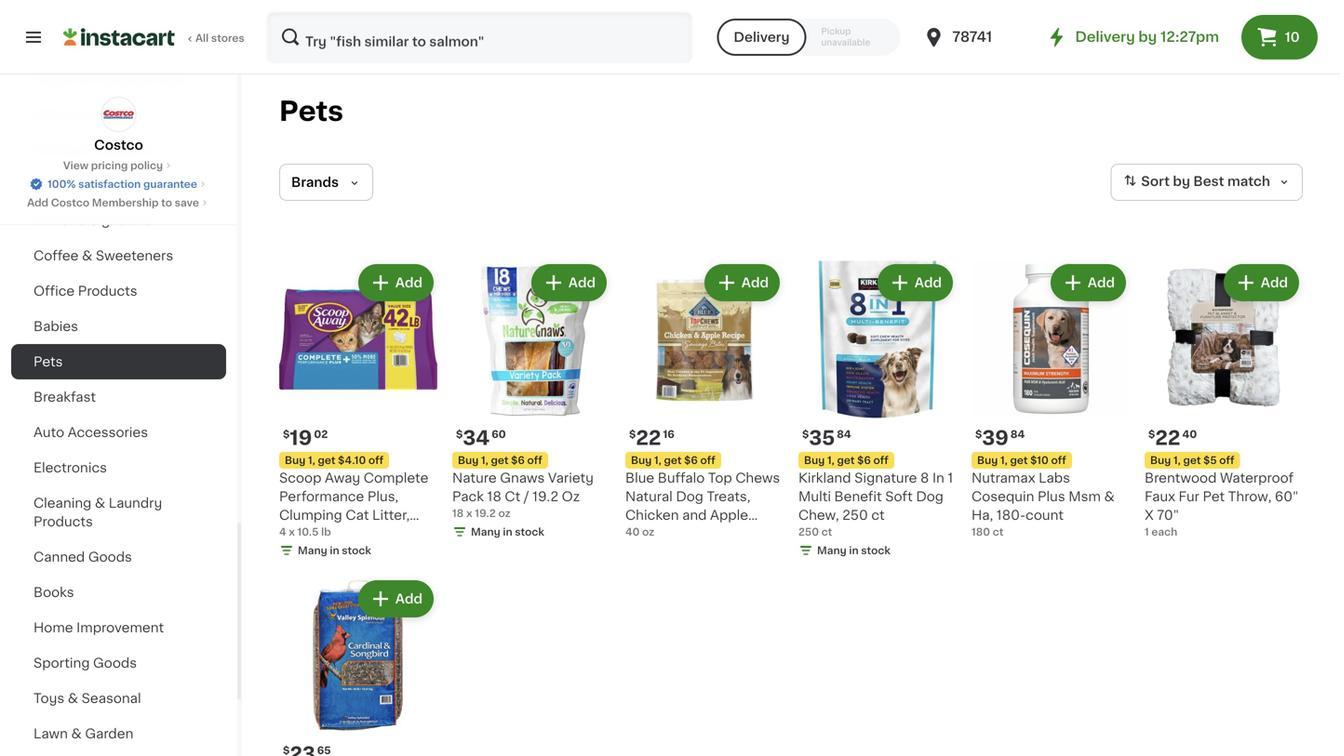 Task type: describe. For each thing, give the bounding box(es) containing it.
$ for $ 39 84
[[976, 430, 982, 440]]

60
[[492, 430, 506, 440]]

oz inside blue buffalo top chews natural dog treats, chicken and apple recipe sausage bites, 40 oz
[[647, 546, 662, 560]]

desserts
[[96, 143, 155, 156]]

guarantee
[[143, 179, 197, 189]]

match
[[1228, 175, 1271, 188]]

get for $ 35 84
[[837, 456, 855, 466]]

Search field
[[268, 13, 691, 61]]

buy 1, get $6 off for 35
[[804, 456, 889, 466]]

chews
[[736, 472, 780, 485]]

0 vertical spatial 250
[[843, 509, 868, 522]]

many for 34
[[471, 527, 501, 538]]

1 vertical spatial pets
[[34, 356, 63, 369]]

natural
[[626, 491, 673, 504]]

office products link
[[11, 274, 226, 309]]

add button for $ 39 84
[[1053, 266, 1125, 300]]

to
[[161, 198, 172, 208]]

breakfast
[[34, 391, 96, 404]]

other
[[34, 108, 71, 121]]

soft
[[886, 491, 913, 504]]

off for $ 22 40
[[1220, 456, 1235, 466]]

40 inside blue buffalo top chews natural dog treats, chicken and apple recipe sausage bites, 40 oz
[[626, 546, 643, 560]]

get for $ 22 16
[[664, 456, 682, 466]]

$ for $ 19 02
[[283, 430, 290, 440]]

deli
[[34, 179, 59, 192]]

waterproof
[[1220, 472, 1294, 485]]

$ for $ 22 16
[[629, 430, 636, 440]]

add for $ 34 60
[[569, 276, 596, 290]]

x inside nature gnaws variety pack 18 ct / 19.2 oz 18 x 19.2 oz
[[466, 509, 473, 519]]

add costco membership to save link
[[27, 195, 210, 210]]

scoop
[[279, 472, 322, 485]]

100%
[[48, 179, 76, 189]]

signature for kirkland signature
[[89, 214, 152, 227]]

180
[[972, 527, 991, 538]]

$ for $ 35 84
[[802, 430, 809, 440]]

variety
[[548, 472, 594, 485]]

nature
[[452, 472, 497, 485]]

breakfast link
[[11, 380, 226, 415]]

treats,
[[707, 491, 751, 504]]

goods for other goods
[[75, 108, 118, 121]]

delivery button
[[717, 19, 807, 56]]

lb
[[321, 527, 331, 538]]

product group containing 34
[[452, 261, 611, 544]]

buy for $ 19 02
[[285, 456, 306, 466]]

service type group
[[717, 19, 901, 56]]

0 vertical spatial pets
[[279, 98, 344, 125]]

1, for $ 39 84
[[1001, 456, 1008, 466]]

buffalo
[[658, 472, 705, 485]]

in for 19
[[330, 546, 339, 556]]

add for $ 35 84
[[915, 276, 942, 290]]

goods for canned goods
[[88, 551, 132, 564]]

product group containing add
[[279, 577, 438, 757]]

count inside scoop away complete performance plus, clumping cat litter, fresh scent, 10.5 lbs, 4- count
[[279, 546, 317, 560]]

65
[[317, 746, 331, 756]]

39
[[982, 429, 1009, 448]]

1 vertical spatial 18
[[452, 509, 464, 519]]

add for $ 22 16
[[742, 276, 769, 290]]

multi
[[799, 491, 831, 504]]

1 vertical spatial oz
[[642, 527, 655, 538]]

12:27pm
[[1161, 30, 1220, 44]]

top
[[708, 472, 732, 485]]

0 horizontal spatial 250
[[799, 527, 819, 538]]

home improvement link
[[11, 611, 226, 646]]

& for garden
[[71, 728, 82, 741]]

get for $ 19 02
[[318, 456, 336, 466]]

sporting goods link
[[11, 646, 226, 681]]

16
[[663, 430, 675, 440]]

4 x 10.5 lb
[[279, 527, 331, 538]]

10 button
[[1242, 15, 1318, 60]]

kirkland signature link
[[11, 203, 226, 238]]

& inside nutramax labs cosequin plus msm & ha, 180-count 180 ct
[[1105, 491, 1115, 504]]

bakery
[[34, 143, 79, 156]]

180-
[[997, 509, 1026, 522]]

78741
[[953, 30, 993, 44]]

add button for $ 19 02
[[360, 266, 432, 300]]

$4.10
[[338, 456, 366, 466]]

0 horizontal spatial ct
[[822, 527, 833, 538]]

22 for $ 22 16
[[636, 429, 661, 448]]

all stores link
[[63, 11, 246, 63]]

policy
[[130, 161, 163, 171]]

buy for $ 39 84
[[977, 456, 998, 466]]

0 vertical spatial 19.2
[[533, 491, 559, 504]]

x
[[1145, 509, 1154, 522]]

clumping
[[279, 509, 342, 522]]

sweeteners
[[96, 249, 173, 263]]

buy 1, get $6 off for 34
[[458, 456, 543, 466]]

product group containing 19
[[279, 261, 438, 562]]

costco link
[[94, 97, 143, 155]]

throw,
[[1229, 491, 1272, 504]]

60"
[[1275, 491, 1299, 504]]

sporting goods
[[34, 657, 137, 670]]

84 for 35
[[837, 430, 852, 440]]

in for 35
[[849, 546, 859, 556]]

$ 19 02
[[283, 429, 328, 448]]

add for $ 22 40
[[1261, 276, 1288, 290]]

goods for sporting goods
[[93, 657, 137, 670]]

1, for $ 35 84
[[828, 456, 835, 466]]

personal
[[94, 73, 151, 86]]

view pricing policy link
[[63, 158, 174, 173]]

1 inside brentwood waterproof faux fur pet throw, 60" x 70" 1 each
[[1145, 527, 1149, 538]]

10
[[1285, 31, 1300, 44]]

toys & seasonal link
[[11, 681, 226, 717]]

1 vertical spatial 40
[[626, 527, 640, 538]]

10.5 inside scoop away complete performance plus, clumping cat litter, fresh scent, 10.5 lbs, 4- count
[[364, 528, 391, 541]]

health
[[34, 73, 77, 86]]

faux
[[1145, 491, 1176, 504]]

stock for 34
[[515, 527, 544, 538]]

blue buffalo top chews natural dog treats, chicken and apple recipe sausage bites, 40 oz
[[626, 472, 780, 560]]

$ for $ 22 40
[[1149, 430, 1156, 440]]

1 vertical spatial x
[[289, 527, 295, 538]]

get for $ 34 60
[[491, 456, 509, 466]]

8
[[921, 472, 929, 485]]

coffee & sweeteners
[[34, 249, 173, 263]]

all stores
[[195, 33, 245, 43]]

electronics link
[[11, 451, 226, 486]]

scoop away complete performance plus, clumping cat litter, fresh scent, 10.5 lbs, 4- count
[[279, 472, 435, 560]]

other goods
[[34, 108, 118, 121]]

ha,
[[972, 509, 994, 522]]

buy for $ 34 60
[[458, 456, 479, 466]]

coffee & sweeteners link
[[11, 238, 226, 274]]

pack
[[452, 491, 484, 504]]

1 horizontal spatial ct
[[872, 509, 885, 522]]

0 horizontal spatial 19.2
[[475, 509, 496, 519]]

off for $ 19 02
[[369, 456, 384, 466]]

$10
[[1031, 456, 1049, 466]]

nutramax
[[972, 472, 1036, 485]]

$ 39 84
[[976, 429, 1025, 448]]

0 vertical spatial 18
[[487, 491, 502, 504]]

chew,
[[799, 509, 839, 522]]

off for $ 39 84
[[1051, 456, 1067, 466]]

sort
[[1142, 175, 1170, 188]]

lawn & garden
[[34, 728, 133, 741]]

stock for 19
[[342, 546, 371, 556]]

each
[[1152, 527, 1178, 538]]

& for desserts
[[82, 143, 93, 156]]

gnaws
[[500, 472, 545, 485]]

0 vertical spatial products
[[78, 285, 137, 298]]

away
[[325, 472, 360, 485]]

100% satisfaction guarantee
[[48, 179, 197, 189]]

add for $ 19 02
[[395, 276, 423, 290]]

$ 35 84
[[802, 429, 852, 448]]

add button for $ 34 60
[[533, 266, 605, 300]]

many for 19
[[298, 546, 327, 556]]

pricing
[[91, 161, 128, 171]]

many in stock for 19
[[298, 546, 371, 556]]

instacart logo image
[[63, 26, 175, 48]]



Task type: locate. For each thing, give the bounding box(es) containing it.
2 buy from the left
[[458, 456, 479, 466]]

0 horizontal spatial dog
[[676, 491, 704, 504]]

get for $ 39 84
[[1011, 456, 1028, 466]]

1 horizontal spatial delivery
[[1076, 30, 1136, 44]]

6 off from the left
[[1220, 456, 1235, 466]]

2 horizontal spatial stock
[[861, 546, 891, 556]]

view pricing policy
[[63, 161, 163, 171]]

1 horizontal spatial count
[[1026, 509, 1064, 522]]

$ left 02
[[283, 430, 290, 440]]

babies
[[34, 320, 78, 333]]

complete
[[364, 472, 429, 485]]

home
[[34, 622, 73, 635]]

0 horizontal spatial kirkland
[[34, 214, 86, 227]]

$ inside $ 39 84
[[976, 430, 982, 440]]

0 horizontal spatial signature
[[89, 214, 152, 227]]

0 vertical spatial signature
[[89, 214, 152, 227]]

1 horizontal spatial 19.2
[[533, 491, 559, 504]]

19
[[290, 429, 312, 448]]

by inside field
[[1173, 175, 1191, 188]]

nutramax labs cosequin plus msm & ha, 180-count 180 ct
[[972, 472, 1115, 538]]

3 buy from the left
[[631, 456, 652, 466]]

2 vertical spatial goods
[[93, 657, 137, 670]]

40 down 40 oz
[[626, 546, 643, 560]]

0 vertical spatial goods
[[75, 108, 118, 121]]

canned goods
[[34, 551, 132, 564]]

& for seasonal
[[68, 693, 78, 706]]

0 horizontal spatial 1
[[948, 472, 953, 485]]

count inside nutramax labs cosequin plus msm & ha, 180-count 180 ct
[[1026, 509, 1064, 522]]

1 $6 from the left
[[511, 456, 525, 466]]

by left 12:27pm
[[1139, 30, 1157, 44]]

buy for $ 22 40
[[1151, 456, 1171, 466]]

4 buy from the left
[[804, 456, 825, 466]]

ct inside nutramax labs cosequin plus msm & ha, 180-count 180 ct
[[993, 527, 1004, 538]]

$ up buy 1, get $5 off
[[1149, 430, 1156, 440]]

view
[[63, 161, 88, 171]]

22 for $ 22 40
[[1156, 429, 1181, 448]]

1, up nutramax
[[1001, 456, 1008, 466]]

3 1, from the left
[[654, 456, 662, 466]]

1 get from the left
[[318, 456, 336, 466]]

product group
[[279, 261, 438, 562], [452, 261, 611, 544], [626, 261, 784, 560], [799, 261, 957, 562], [972, 261, 1130, 540], [1145, 261, 1303, 540], [279, 577, 438, 757]]

count down fresh
[[279, 546, 317, 560]]

all
[[195, 33, 209, 43]]

18 down pack
[[452, 509, 464, 519]]

5 off from the left
[[1051, 456, 1067, 466]]

4 1, from the left
[[828, 456, 835, 466]]

deli link
[[11, 168, 226, 203]]

off up gnaws
[[527, 456, 543, 466]]

0 horizontal spatial 84
[[837, 430, 852, 440]]

many in stock down 'ct'
[[471, 527, 544, 538]]

$6 up benefit
[[858, 456, 871, 466]]

1 vertical spatial count
[[279, 546, 317, 560]]

2 vertical spatial oz
[[647, 546, 662, 560]]

2 $6 from the left
[[684, 456, 698, 466]]

stock down the /
[[515, 527, 544, 538]]

& left laundry
[[95, 497, 105, 510]]

1 horizontal spatial 250
[[843, 509, 868, 522]]

250 down chew,
[[799, 527, 819, 538]]

5 get from the left
[[1011, 456, 1028, 466]]

dog inside kirkland signature 8 in 1 multi benefit soft dog chew, 250 ct 250 ct
[[916, 491, 944, 504]]

other goods link
[[11, 97, 226, 132]]

costco down '100%'
[[51, 198, 89, 208]]

dog inside blue buffalo top chews natural dog treats, chicken and apple recipe sausage bites, 40 oz
[[676, 491, 704, 504]]

22 left 16 on the bottom of page
[[636, 429, 661, 448]]

signature down add costco membership to save link
[[89, 214, 152, 227]]

$ 22 40
[[1149, 429, 1197, 448]]

0 horizontal spatial many in stock
[[298, 546, 371, 556]]

1 off from the left
[[369, 456, 384, 466]]

dog up 'and' at bottom right
[[676, 491, 704, 504]]

1 right the in
[[948, 472, 953, 485]]

1 horizontal spatial 22
[[1156, 429, 1181, 448]]

3 get from the left
[[664, 456, 682, 466]]

0 horizontal spatial many
[[298, 546, 327, 556]]

1 horizontal spatial dog
[[916, 491, 944, 504]]

stock down kirkland signature 8 in 1 multi benefit soft dog chew, 250 ct 250 ct
[[861, 546, 891, 556]]

1 vertical spatial 1
[[1145, 527, 1149, 538]]

add for $ 39 84
[[1088, 276, 1115, 290]]

4 off from the left
[[874, 456, 889, 466]]

buy
[[285, 456, 306, 466], [458, 456, 479, 466], [631, 456, 652, 466], [804, 456, 825, 466], [977, 456, 998, 466], [1151, 456, 1171, 466]]

many in stock down chew,
[[817, 546, 891, 556]]

& up 'view'
[[82, 143, 93, 156]]

in for 34
[[503, 527, 513, 538]]

2 horizontal spatial ct
[[993, 527, 1004, 538]]

auto accessories
[[34, 426, 148, 439]]

1 horizontal spatial costco
[[94, 139, 143, 152]]

02
[[314, 430, 328, 440]]

2 horizontal spatial buy 1, get $6 off
[[804, 456, 889, 466]]

get down 60
[[491, 456, 509, 466]]

1 vertical spatial costco
[[51, 198, 89, 208]]

in down kirkland signature 8 in 1 multi benefit soft dog chew, 250 ct 250 ct
[[849, 546, 859, 556]]

1,
[[308, 456, 315, 466], [481, 456, 489, 466], [654, 456, 662, 466], [828, 456, 835, 466], [1001, 456, 1008, 466], [1174, 456, 1181, 466]]

2 84 from the left
[[1011, 430, 1025, 440]]

many in stock for 35
[[817, 546, 891, 556]]

0 horizontal spatial 22
[[636, 429, 661, 448]]

1, for $ 22 16
[[654, 456, 662, 466]]

buy down $ 22 40
[[1151, 456, 1171, 466]]

buy for $ 35 84
[[804, 456, 825, 466]]

1 horizontal spatial many in stock
[[471, 527, 544, 538]]

goods up bakery & desserts
[[75, 108, 118, 121]]

add costco membership to save
[[27, 198, 199, 208]]

sort by
[[1142, 175, 1191, 188]]

buy for $ 22 16
[[631, 456, 652, 466]]

1 horizontal spatial kirkland
[[799, 472, 851, 485]]

best
[[1194, 175, 1225, 188]]

products down coffee & sweeteners
[[78, 285, 137, 298]]

& inside the cleaning & laundry products
[[95, 497, 105, 510]]

1 horizontal spatial x
[[466, 509, 473, 519]]

/
[[524, 491, 529, 504]]

buy 1, get $6 off down 60
[[458, 456, 543, 466]]

84 inside $ 35 84
[[837, 430, 852, 440]]

delivery for delivery by 12:27pm
[[1076, 30, 1136, 44]]

add button for $ 35 84
[[880, 266, 951, 300]]

5 buy from the left
[[977, 456, 998, 466]]

kirkland for kirkland signature
[[34, 214, 86, 227]]

signature inside kirkland signature 8 in 1 multi benefit soft dog chew, 250 ct 250 ct
[[855, 472, 917, 485]]

stock down 'scent,'
[[342, 546, 371, 556]]

0 horizontal spatial costco
[[51, 198, 89, 208]]

$ 22 16
[[629, 429, 675, 448]]

2 dog from the left
[[916, 491, 944, 504]]

off up labs
[[1051, 456, 1067, 466]]

1 buy 1, get $6 off from the left
[[458, 456, 543, 466]]

off up top on the bottom of page
[[701, 456, 716, 466]]

in down 'ct'
[[503, 527, 513, 538]]

$ left 65
[[283, 746, 290, 756]]

2 vertical spatial 40
[[626, 546, 643, 560]]

1, up nature in the bottom of the page
[[481, 456, 489, 466]]

0 horizontal spatial stock
[[342, 546, 371, 556]]

3 buy 1, get $6 off from the left
[[804, 456, 889, 466]]

many in stock for 34
[[471, 527, 544, 538]]

auto accessories link
[[11, 415, 226, 451]]

1 down the x
[[1145, 527, 1149, 538]]

1, for $ 34 60
[[481, 456, 489, 466]]

1 vertical spatial products
[[34, 516, 93, 529]]

1 horizontal spatial buy 1, get $6 off
[[631, 456, 716, 466]]

off for $ 22 16
[[701, 456, 716, 466]]

1 horizontal spatial 1
[[1145, 527, 1149, 538]]

& right lawn
[[71, 728, 82, 741]]

1 horizontal spatial many
[[471, 527, 501, 538]]

2 off from the left
[[527, 456, 543, 466]]

stock for 35
[[861, 546, 891, 556]]

off up soft
[[874, 456, 889, 466]]

dog down 8
[[916, 491, 944, 504]]

buy up scoop
[[285, 456, 306, 466]]

buy 1, get $5 off
[[1151, 456, 1235, 466]]

brentwood waterproof faux fur pet throw, 60" x 70" 1 each
[[1145, 472, 1299, 538]]

cosequin
[[972, 491, 1035, 504]]

1 horizontal spatial by
[[1173, 175, 1191, 188]]

0 horizontal spatial count
[[279, 546, 317, 560]]

off right $4.10 at bottom
[[369, 456, 384, 466]]

0 horizontal spatial $6
[[511, 456, 525, 466]]

& for sweeteners
[[82, 249, 92, 263]]

oz down recipe
[[647, 546, 662, 560]]

0 vertical spatial x
[[466, 509, 473, 519]]

1 horizontal spatial stock
[[515, 527, 544, 538]]

$ for $
[[283, 746, 290, 756]]

1 vertical spatial 250
[[799, 527, 819, 538]]

buy up nature in the bottom of the page
[[458, 456, 479, 466]]

1 horizontal spatial $6
[[684, 456, 698, 466]]

2 1, from the left
[[481, 456, 489, 466]]

& right health
[[80, 73, 91, 86]]

22 up buy 1, get $5 off
[[1156, 429, 1181, 448]]

oz inside nature gnaws variety pack 18 ct / 19.2 oz 18 x 19.2 oz
[[499, 509, 511, 519]]

3 off from the left
[[701, 456, 716, 466]]

1 horizontal spatial pets
[[279, 98, 344, 125]]

off for $ 35 84
[[874, 456, 889, 466]]

bites,
[[735, 528, 771, 541]]

1 vertical spatial kirkland
[[799, 472, 851, 485]]

pets up brands on the left top of the page
[[279, 98, 344, 125]]

2 horizontal spatial many
[[817, 546, 847, 556]]

litter,
[[372, 509, 410, 522]]

oz
[[562, 491, 580, 504]]

many down chew,
[[817, 546, 847, 556]]

lbs,
[[394, 528, 417, 541]]

get left '$10'
[[1011, 456, 1028, 466]]

0 horizontal spatial by
[[1139, 30, 1157, 44]]

2 horizontal spatial in
[[849, 546, 859, 556]]

0 horizontal spatial 10.5
[[297, 527, 319, 538]]

bakery & desserts link
[[11, 132, 226, 168]]

product group containing 35
[[799, 261, 957, 562]]

1 22 from the left
[[636, 429, 661, 448]]

34
[[463, 429, 490, 448]]

ct right 180
[[993, 527, 1004, 538]]

buy 1, get $6 off
[[458, 456, 543, 466], [631, 456, 716, 466], [804, 456, 889, 466]]

many down 4 x 10.5 lb
[[298, 546, 327, 556]]

costco inside add costco membership to save link
[[51, 198, 89, 208]]

delivery by 12:27pm
[[1076, 30, 1220, 44]]

signature up soft
[[855, 472, 917, 485]]

84 inside $ 39 84
[[1011, 430, 1025, 440]]

products inside the cleaning & laundry products
[[34, 516, 93, 529]]

2 get from the left
[[491, 456, 509, 466]]

& for personal
[[80, 73, 91, 86]]

0 horizontal spatial 18
[[452, 509, 464, 519]]

get up "away" at the left bottom of the page
[[318, 456, 336, 466]]

improvement
[[76, 622, 164, 635]]

recipe
[[626, 528, 672, 541]]

1 horizontal spatial in
[[503, 527, 513, 538]]

toys & seasonal
[[34, 693, 141, 706]]

$6 up buffalo on the bottom of page
[[684, 456, 698, 466]]

many
[[471, 527, 501, 538], [298, 546, 327, 556], [817, 546, 847, 556]]

$6 for 34
[[511, 456, 525, 466]]

$ inside $ 35 84
[[802, 430, 809, 440]]

2 horizontal spatial $6
[[858, 456, 871, 466]]

ct down benefit
[[872, 509, 885, 522]]

$6 up gnaws
[[511, 456, 525, 466]]

6 get from the left
[[1184, 456, 1201, 466]]

0 vertical spatial costco
[[94, 139, 143, 152]]

kirkland inside kirkland signature 8 in 1 multi benefit soft dog chew, 250 ct 250 ct
[[799, 472, 851, 485]]

$ inside $ 22 40
[[1149, 430, 1156, 440]]

84
[[837, 430, 852, 440], [1011, 430, 1025, 440]]

many for 35
[[817, 546, 847, 556]]

2 buy 1, get $6 off from the left
[[631, 456, 716, 466]]

membership
[[92, 198, 159, 208]]

Best match Sort by field
[[1111, 164, 1303, 201]]

x right 4
[[289, 527, 295, 538]]

oz down chicken
[[642, 527, 655, 538]]

add button for $ 22 16
[[706, 266, 778, 300]]

1, for $ 19 02
[[308, 456, 315, 466]]

brands button
[[279, 164, 373, 201]]

ct down chew,
[[822, 527, 833, 538]]

$ left 60
[[456, 430, 463, 440]]

by for sort
[[1173, 175, 1191, 188]]

1 vertical spatial by
[[1173, 175, 1191, 188]]

by for delivery
[[1139, 30, 1157, 44]]

in
[[933, 472, 945, 485]]

84 right 39
[[1011, 430, 1025, 440]]

1, up scoop
[[308, 456, 315, 466]]

off right $5
[[1220, 456, 1235, 466]]

1 84 from the left
[[837, 430, 852, 440]]

2 horizontal spatial many in stock
[[817, 546, 891, 556]]

40 down chicken
[[626, 527, 640, 538]]

1 horizontal spatial 10.5
[[364, 528, 391, 541]]

goods up books link
[[88, 551, 132, 564]]

products down cleaning
[[34, 516, 93, 529]]

x down pack
[[466, 509, 473, 519]]

0 vertical spatial count
[[1026, 509, 1064, 522]]

electronics
[[34, 462, 107, 475]]

buy down 39
[[977, 456, 998, 466]]

$6
[[511, 456, 525, 466], [684, 456, 698, 466], [858, 456, 871, 466]]

buy 1, get $6 off up buffalo on the bottom of page
[[631, 456, 716, 466]]

costco logo image
[[101, 97, 136, 132]]

by
[[1139, 30, 1157, 44], [1173, 175, 1191, 188]]

1 vertical spatial signature
[[855, 472, 917, 485]]

lawn & garden link
[[11, 717, 226, 752]]

$ up multi
[[802, 430, 809, 440]]

buy 1, get $4.10 off
[[285, 456, 384, 466]]

buy 1, get $6 off down $ 35 84
[[804, 456, 889, 466]]

1, for $ 22 40
[[1174, 456, 1181, 466]]

$6 for 35
[[858, 456, 871, 466]]

pet
[[1203, 491, 1225, 504]]

get down $ 35 84
[[837, 456, 855, 466]]

brands
[[291, 176, 339, 189]]

0 horizontal spatial in
[[330, 546, 339, 556]]

1, down $ 35 84
[[828, 456, 835, 466]]

40 inside $ 22 40
[[1183, 430, 1197, 440]]

10.5 down litter,
[[364, 528, 391, 541]]

4
[[279, 527, 286, 538]]

None search field
[[266, 11, 693, 63]]

garden
[[85, 728, 133, 741]]

signature for kirkland signature 8 in 1 multi benefit soft dog chew, 250 ct 250 ct
[[855, 472, 917, 485]]

$ inside $ 34 60
[[456, 430, 463, 440]]

0 horizontal spatial pets
[[34, 356, 63, 369]]

1 horizontal spatial 18
[[487, 491, 502, 504]]

$ inside the $ 19 02
[[283, 430, 290, 440]]

buy down 35
[[804, 456, 825, 466]]

delivery for delivery
[[734, 31, 790, 44]]

get left $5
[[1184, 456, 1201, 466]]

lawn
[[34, 728, 68, 741]]

fresh
[[279, 528, 316, 541]]

& right toys
[[68, 693, 78, 706]]

1 horizontal spatial signature
[[855, 472, 917, 485]]

buy 1, get $6 off for 22
[[631, 456, 716, 466]]

oz down 'ct'
[[499, 509, 511, 519]]

dog
[[676, 491, 704, 504], [916, 491, 944, 504]]

& right msm
[[1105, 491, 1115, 504]]

& for laundry
[[95, 497, 105, 510]]

& right coffee
[[82, 249, 92, 263]]

pets down babies
[[34, 356, 63, 369]]

$ for $ 34 60
[[456, 430, 463, 440]]

add button for $ 22 40
[[1226, 266, 1298, 300]]

count down plus
[[1026, 509, 1064, 522]]

kirkland signature
[[34, 214, 152, 227]]

0 vertical spatial kirkland
[[34, 214, 86, 227]]

bakery & desserts
[[34, 143, 155, 156]]

costco up view pricing policy link
[[94, 139, 143, 152]]

$ inside the $ 22 16
[[629, 430, 636, 440]]

save
[[175, 198, 199, 208]]

0 horizontal spatial delivery
[[734, 31, 790, 44]]

3 $6 from the left
[[858, 456, 871, 466]]

off for $ 34 60
[[527, 456, 543, 466]]

$6 for 22
[[684, 456, 698, 466]]

pets
[[279, 98, 344, 125], [34, 356, 63, 369]]

1, down the $ 22 16
[[654, 456, 662, 466]]

4 get from the left
[[837, 456, 855, 466]]

84 for 39
[[1011, 430, 1025, 440]]

office products
[[34, 285, 137, 298]]

count
[[1026, 509, 1064, 522], [279, 546, 317, 560]]

buy up blue
[[631, 456, 652, 466]]

kirkland signature 8 in 1 multi benefit soft dog chew, 250 ct 250 ct
[[799, 472, 953, 538]]

40 up buy 1, get $5 off
[[1183, 430, 1197, 440]]

0 horizontal spatial buy 1, get $6 off
[[458, 456, 543, 466]]

delivery inside delivery by 12:27pm link
[[1076, 30, 1136, 44]]

84 right 35
[[837, 430, 852, 440]]

250 down benefit
[[843, 509, 868, 522]]

0 vertical spatial by
[[1139, 30, 1157, 44]]

kirkland up multi
[[799, 472, 851, 485]]

fur
[[1179, 491, 1200, 504]]

x
[[466, 509, 473, 519], [289, 527, 295, 538]]

by right sort
[[1173, 175, 1191, 188]]

0 vertical spatial oz
[[499, 509, 511, 519]]

10.5 down clumping
[[297, 527, 319, 538]]

satisfaction
[[78, 179, 141, 189]]

1 vertical spatial 19.2
[[475, 509, 496, 519]]

many in stock
[[471, 527, 544, 538], [298, 546, 371, 556], [817, 546, 891, 556]]

$5
[[1204, 456, 1217, 466]]

40 oz
[[626, 527, 655, 538]]

$ up nutramax
[[976, 430, 982, 440]]

6 buy from the left
[[1151, 456, 1171, 466]]

accessories
[[68, 426, 148, 439]]

1 1, from the left
[[308, 456, 315, 466]]

1 horizontal spatial 84
[[1011, 430, 1025, 440]]

1 buy from the left
[[285, 456, 306, 466]]

0 vertical spatial 1
[[948, 472, 953, 485]]

5 1, from the left
[[1001, 456, 1008, 466]]

product group containing 39
[[972, 261, 1130, 540]]

2 22 from the left
[[1156, 429, 1181, 448]]

1 vertical spatial goods
[[88, 551, 132, 564]]

35
[[809, 429, 835, 448]]

delivery inside delivery button
[[734, 31, 790, 44]]

0 horizontal spatial x
[[289, 527, 295, 538]]

cleaning
[[34, 497, 92, 510]]

0 vertical spatial 40
[[1183, 430, 1197, 440]]

and
[[682, 509, 707, 522]]

19.2 right the /
[[533, 491, 559, 504]]

kirkland for kirkland signature 8 in 1 multi benefit soft dog chew, 250 ct 250 ct
[[799, 472, 851, 485]]

get for $ 22 40
[[1184, 456, 1201, 466]]

1 dog from the left
[[676, 491, 704, 504]]

$ left 16 on the bottom of page
[[629, 430, 636, 440]]

1, up brentwood
[[1174, 456, 1181, 466]]

add button
[[360, 266, 432, 300], [533, 266, 605, 300], [706, 266, 778, 300], [880, 266, 951, 300], [1053, 266, 1125, 300], [1226, 266, 1298, 300], [360, 583, 432, 616]]

many in stock down 'scent,'
[[298, 546, 371, 556]]

goods up toys & seasonal 'link'
[[93, 657, 137, 670]]

1 inside kirkland signature 8 in 1 multi benefit soft dog chew, 250 ct 250 ct
[[948, 472, 953, 485]]

kirkland up coffee
[[34, 214, 86, 227]]

get up buffalo on the bottom of page
[[664, 456, 682, 466]]

in down 'scent,'
[[330, 546, 339, 556]]

many down pack
[[471, 527, 501, 538]]

18 left 'ct'
[[487, 491, 502, 504]]

benefit
[[835, 491, 882, 504]]

6 1, from the left
[[1174, 456, 1181, 466]]

19.2 down pack
[[475, 509, 496, 519]]



Task type: vqa. For each thing, say whether or not it's contained in the screenshot.
Other
yes



